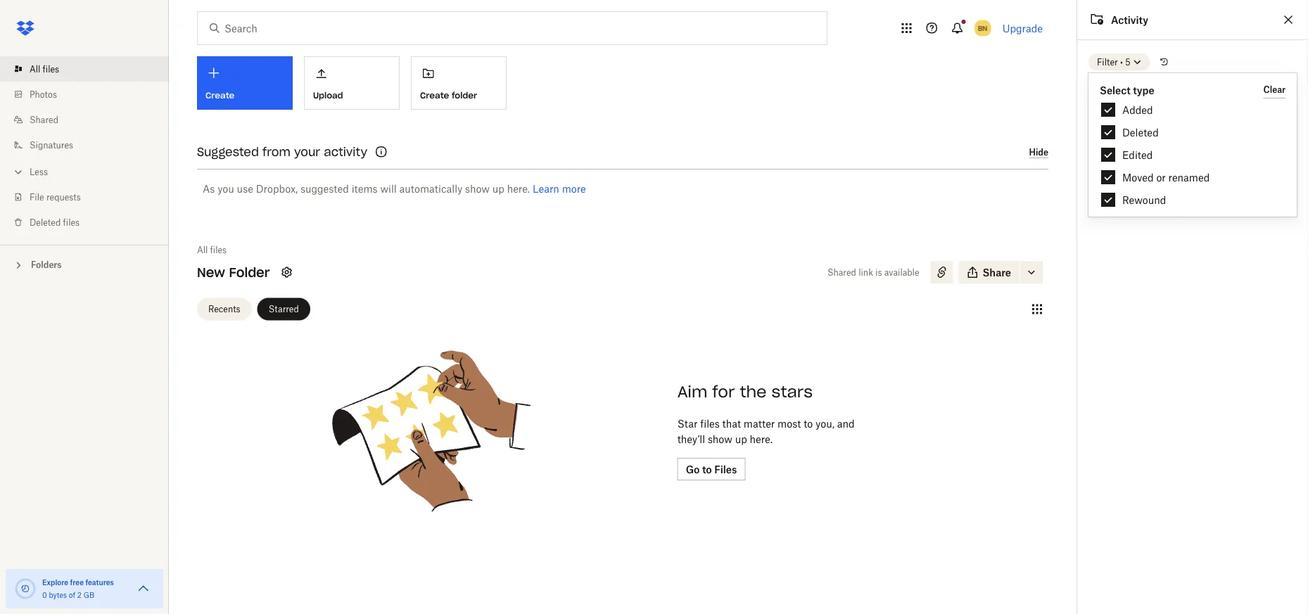 Task type: describe. For each thing, give the bounding box(es) containing it.
files up new
[[210, 245, 227, 255]]

shared link is available
[[828, 267, 920, 278]]

updates
[[1089, 83, 1123, 94]]

5
[[1126, 57, 1131, 67]]

1 horizontal spatial all
[[197, 245, 208, 255]]

filter • 5
[[1097, 57, 1131, 67]]

all files inside list item
[[30, 64, 59, 74]]

2
[[77, 591, 82, 600]]

renamed
[[1169, 171, 1210, 183]]

folder inside button
[[452, 90, 477, 101]]

quota usage element
[[14, 578, 37, 600]]

•
[[1121, 57, 1123, 67]]

deleted files
[[30, 217, 80, 228]]

file requests
[[30, 192, 81, 202]]

folders button
[[0, 254, 169, 275]]

1 horizontal spatial all files
[[197, 245, 227, 255]]

0 horizontal spatial here.
[[507, 183, 530, 195]]

recents button
[[197, 298, 252, 321]]

explore
[[42, 578, 68, 587]]

starred button
[[257, 298, 310, 321]]

requests
[[46, 192, 81, 202]]

rewind this folder image
[[1159, 56, 1170, 68]]

signatures
[[30, 140, 73, 150]]

edited
[[1123, 149, 1153, 161]]

use
[[237, 183, 253, 195]]

aim for the stars
[[678, 382, 813, 402]]

to inside star files that matter most to you, and they'll show up here.
[[804, 418, 813, 430]]

is
[[876, 267, 882, 278]]

or
[[1157, 171, 1166, 183]]

deleted for deleted files
[[30, 217, 61, 228]]

bn
[[978, 24, 988, 32]]

signatures link
[[11, 132, 169, 158]]

matter
[[744, 418, 775, 430]]

moved or renamed checkbox item
[[1089, 166, 1297, 189]]

from
[[263, 145, 291, 159]]

list containing all files
[[0, 48, 169, 245]]

suggested
[[197, 145, 259, 159]]

for
[[713, 382, 735, 402]]

most
[[778, 418, 801, 430]]

updates to this folder will show up here.
[[1089, 83, 1250, 94]]

activity
[[324, 145, 368, 159]]

shared for shared link is available
[[828, 267, 857, 278]]

as
[[203, 183, 215, 195]]

edited checkbox item
[[1089, 144, 1297, 166]]

explore free features 0 bytes of 2 gb
[[42, 578, 114, 600]]

0
[[42, 591, 47, 600]]

filter
[[1097, 57, 1118, 67]]

select
[[1100, 84, 1131, 96]]

upgrade
[[1003, 22, 1043, 34]]

you,
[[816, 418, 835, 430]]

clear button
[[1264, 82, 1286, 99]]

star
[[678, 418, 698, 430]]

gb
[[84, 591, 94, 600]]

the
[[740, 382, 767, 402]]

suggested
[[301, 183, 349, 195]]

learn more link
[[533, 183, 586, 195]]

as you use dropbox, suggested items will automatically show up here. learn more
[[203, 183, 586, 195]]

you
[[218, 183, 234, 195]]

upgrade link
[[1003, 22, 1043, 34]]

1 horizontal spatial will
[[1178, 83, 1192, 94]]

features
[[85, 578, 114, 587]]

suggested from your activity
[[197, 145, 368, 159]]

deleted files link
[[11, 210, 169, 235]]

bytes
[[49, 591, 67, 600]]

items
[[352, 183, 378, 195]]

share button
[[959, 261, 1020, 284]]

create
[[420, 90, 449, 101]]

added checkbox item
[[1089, 99, 1297, 121]]

they'll
[[678, 433, 705, 445]]

moved or renamed
[[1123, 171, 1210, 183]]

learn
[[533, 183, 560, 195]]

Search in folder "Dropbox" text field
[[225, 20, 798, 36]]

less image
[[11, 165, 25, 179]]

less
[[30, 166, 48, 177]]

1 vertical spatial will
[[380, 183, 397, 195]]



Task type: locate. For each thing, give the bounding box(es) containing it.
deleted inside deleted checkbox item
[[1123, 126, 1159, 138]]

all files up new
[[197, 245, 227, 255]]

shared inside shared link
[[30, 114, 58, 125]]

0 vertical spatial here.
[[1230, 83, 1250, 94]]

1 vertical spatial all files
[[197, 245, 227, 255]]

0 horizontal spatial to
[[804, 418, 813, 430]]

2 vertical spatial show
[[708, 433, 733, 445]]

files inside list item
[[43, 64, 59, 74]]

1 vertical spatial all
[[197, 245, 208, 255]]

0 vertical spatial all files
[[30, 64, 59, 74]]

up up added checkbox item
[[1217, 83, 1228, 94]]

all up photos
[[30, 64, 40, 74]]

more
[[562, 183, 586, 195]]

all files link up shared link
[[11, 56, 169, 82]]

1 horizontal spatial folder
[[1152, 83, 1175, 94]]

1 vertical spatial shared
[[828, 267, 857, 278]]

1 horizontal spatial here.
[[750, 433, 773, 445]]

new folder
[[197, 264, 270, 281]]

type
[[1133, 84, 1155, 96]]

select type
[[1100, 84, 1155, 96]]

1 vertical spatial all files link
[[197, 243, 227, 257]]

added
[[1123, 104, 1154, 116]]

shared link
[[11, 107, 169, 132]]

to
[[1125, 83, 1133, 94], [804, 418, 813, 430]]

0 horizontal spatial folder
[[452, 90, 477, 101]]

folder
[[1152, 83, 1175, 94], [452, 90, 477, 101]]

photos link
[[11, 82, 169, 107]]

files
[[43, 64, 59, 74], [63, 217, 80, 228], [210, 245, 227, 255], [701, 418, 720, 430]]

1 vertical spatial deleted
[[30, 217, 61, 228]]

automatically
[[400, 183, 463, 195]]

deleted down 'file'
[[30, 217, 61, 228]]

1 vertical spatial show
[[465, 183, 490, 195]]

will up added checkbox item
[[1178, 83, 1192, 94]]

all files link
[[11, 56, 169, 82], [197, 243, 227, 257]]

0 horizontal spatial show
[[465, 183, 490, 195]]

2 horizontal spatial show
[[1194, 83, 1215, 94]]

moved
[[1123, 171, 1154, 183]]

show inside star files that matter most to you, and they'll show up here.
[[708, 433, 733, 445]]

files down requests
[[63, 217, 80, 228]]

1 horizontal spatial shared
[[828, 267, 857, 278]]

folder right create
[[452, 90, 477, 101]]

to left you,
[[804, 418, 813, 430]]

2 vertical spatial up
[[735, 433, 747, 445]]

0 horizontal spatial all
[[30, 64, 40, 74]]

list
[[0, 48, 169, 245]]

file
[[30, 192, 44, 202]]

all files
[[30, 64, 59, 74], [197, 245, 227, 255]]

deleted inside deleted files link
[[30, 217, 61, 228]]

shared down photos
[[30, 114, 58, 125]]

close right sidebar image
[[1280, 11, 1297, 28]]

up down that on the right bottom of the page
[[735, 433, 747, 445]]

0 horizontal spatial all files
[[30, 64, 59, 74]]

here. left learn
[[507, 183, 530, 195]]

None field
[[0, 0, 103, 15]]

rewound
[[1123, 194, 1167, 206]]

1 horizontal spatial to
[[1125, 83, 1133, 94]]

all files up photos
[[30, 64, 59, 74]]

1 horizontal spatial all files link
[[197, 243, 227, 257]]

link
[[859, 267, 873, 278]]

1 vertical spatial to
[[804, 418, 813, 430]]

this
[[1135, 83, 1150, 94]]

all inside list item
[[30, 64, 40, 74]]

file requests link
[[11, 184, 169, 210]]

all files link up new
[[197, 243, 227, 257]]

shared
[[30, 114, 58, 125], [828, 267, 857, 278]]

0 vertical spatial to
[[1125, 83, 1133, 94]]

here. inside star files that matter most to you, and they'll show up here.
[[750, 433, 773, 445]]

activity
[[1112, 14, 1149, 26]]

show up added checkbox item
[[1194, 83, 1215, 94]]

create folder button
[[411, 56, 507, 110]]

0 horizontal spatial will
[[380, 183, 397, 195]]

show right the automatically
[[465, 183, 490, 195]]

deleted down added
[[1123, 126, 1159, 138]]

here.
[[1230, 83, 1250, 94], [507, 183, 530, 195], [750, 433, 773, 445]]

bn button
[[972, 17, 994, 39]]

dropbox image
[[11, 14, 39, 42]]

0 vertical spatial all files link
[[11, 56, 169, 82]]

stars
[[772, 382, 813, 402]]

0 vertical spatial show
[[1194, 83, 1215, 94]]

free
[[70, 578, 84, 587]]

0 horizontal spatial all files link
[[11, 56, 169, 82]]

dropbox,
[[256, 183, 298, 195]]

all up new
[[197, 245, 208, 255]]

up
[[1217, 83, 1228, 94], [493, 183, 505, 195], [735, 433, 747, 445]]

files left that on the right bottom of the page
[[701, 418, 720, 430]]

0 horizontal spatial shared
[[30, 114, 58, 125]]

here. down "matter"
[[750, 433, 773, 445]]

folder right the this
[[1152, 83, 1175, 94]]

files up photos
[[43, 64, 59, 74]]

share
[[983, 266, 1012, 278]]

show down that on the right bottom of the page
[[708, 433, 733, 445]]

deleted checkbox item
[[1089, 121, 1297, 144]]

up inside star files that matter most to you, and they'll show up here.
[[735, 433, 747, 445]]

1 horizontal spatial up
[[735, 433, 747, 445]]

0 vertical spatial shared
[[30, 114, 58, 125]]

new
[[197, 264, 225, 281]]

to left the this
[[1125, 83, 1133, 94]]

2 vertical spatial here.
[[750, 433, 773, 445]]

create folder
[[420, 90, 477, 101]]

aim
[[678, 382, 708, 402]]

1 vertical spatial here.
[[507, 183, 530, 195]]

deleted
[[1123, 126, 1159, 138], [30, 217, 61, 228]]

show
[[1194, 83, 1215, 94], [465, 183, 490, 195], [708, 433, 733, 445]]

0 vertical spatial all
[[30, 64, 40, 74]]

folders
[[31, 260, 62, 270]]

0 vertical spatial up
[[1217, 83, 1228, 94]]

folder
[[229, 264, 270, 281]]

available
[[885, 267, 920, 278]]

here. left clear
[[1230, 83, 1250, 94]]

of
[[69, 591, 75, 600]]

all
[[30, 64, 40, 74], [197, 245, 208, 255]]

0 vertical spatial deleted
[[1123, 126, 1159, 138]]

1 horizontal spatial show
[[708, 433, 733, 445]]

clear
[[1264, 84, 1286, 95]]

your
[[294, 145, 320, 159]]

up left learn
[[493, 183, 505, 195]]

2 horizontal spatial up
[[1217, 83, 1228, 94]]

that
[[723, 418, 741, 430]]

and
[[838, 418, 855, 430]]

shared left the link
[[828, 267, 857, 278]]

photos
[[30, 89, 57, 100]]

0 horizontal spatial deleted
[[30, 217, 61, 228]]

all files list item
[[0, 56, 169, 82]]

1 vertical spatial up
[[493, 183, 505, 195]]

deleted for deleted
[[1123, 126, 1159, 138]]

starred
[[269, 304, 299, 315]]

will right items
[[380, 183, 397, 195]]

shared for shared
[[30, 114, 58, 125]]

rewound checkbox item
[[1089, 189, 1297, 211]]

1 horizontal spatial deleted
[[1123, 126, 1159, 138]]

0 vertical spatial will
[[1178, 83, 1192, 94]]

files inside star files that matter most to you, and they'll show up here.
[[701, 418, 720, 430]]

0 horizontal spatial up
[[493, 183, 505, 195]]

recents
[[208, 304, 240, 315]]

2 horizontal spatial here.
[[1230, 83, 1250, 94]]

will
[[1178, 83, 1192, 94], [380, 183, 397, 195]]

star files that matter most to you, and they'll show up here.
[[678, 418, 855, 445]]



Task type: vqa. For each thing, say whether or not it's contained in the screenshot.
bottommost Delete account
no



